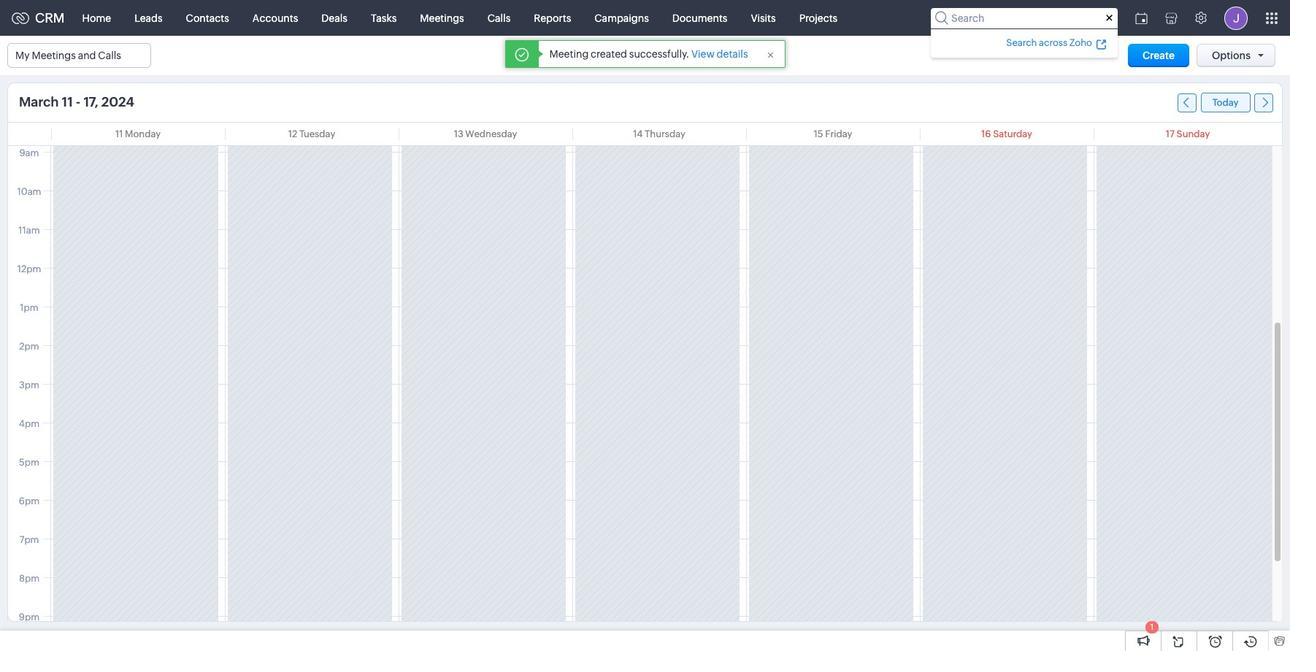 Task type: vqa. For each thing, say whether or not it's contained in the screenshot.
Search element
no



Task type: locate. For each thing, give the bounding box(es) containing it.
contacts link
[[174, 0, 241, 35]]

successfully.
[[629, 48, 689, 60]]

1 horizontal spatial 11
[[115, 129, 123, 139]]

15
[[814, 129, 823, 139]]

tuesday
[[299, 129, 335, 139]]

1 vertical spatial 11
[[115, 129, 123, 139]]

2024
[[101, 94, 134, 110]]

8pm
[[19, 573, 39, 584]]

projects
[[799, 12, 838, 24]]

meeting created successfully. view details
[[549, 48, 748, 60]]

16 saturday
[[981, 129, 1032, 139]]

2pm
[[19, 341, 39, 352]]

11am
[[18, 225, 40, 236]]

across
[[1039, 37, 1068, 48]]

meetings left calls link on the left of the page
[[420, 12, 464, 24]]

today link
[[1201, 93, 1250, 112]]

12 tuesday
[[288, 129, 335, 139]]

search across zoho link
[[1004, 35, 1109, 50]]

1pm
[[20, 302, 38, 313]]

month link
[[704, 46, 766, 65]]

profile element
[[1216, 0, 1257, 35]]

12
[[288, 129, 297, 139]]

friday
[[825, 129, 852, 139]]

march 11 - 17, 2024
[[19, 94, 134, 110]]

contacts
[[186, 12, 229, 24]]

crm
[[35, 10, 65, 26]]

documents
[[672, 12, 728, 24]]

16
[[981, 129, 991, 139]]

calls
[[488, 12, 511, 24], [98, 50, 121, 61]]

reports link
[[522, 0, 583, 35]]

documents link
[[661, 0, 739, 35]]

week
[[658, 49, 684, 61]]

14 thursday
[[633, 129, 685, 139]]

crm link
[[12, 10, 65, 26]]

accounts link
[[241, 0, 310, 35]]

create menu image
[[1091, 0, 1127, 35]]

10am
[[17, 186, 41, 197]]

0 vertical spatial meetings
[[420, 12, 464, 24]]

11 monday
[[115, 129, 161, 139]]

deals link
[[310, 0, 359, 35]]

11 left "monday"
[[115, 129, 123, 139]]

my meetings and calls
[[15, 50, 121, 61]]

-
[[76, 94, 81, 110]]

meetings
[[420, 12, 464, 24], [32, 50, 76, 61]]

11 left -
[[62, 94, 73, 110]]

calls left reports
[[488, 12, 511, 24]]

12pm
[[17, 264, 41, 275]]

home
[[82, 12, 111, 24]]

details
[[717, 48, 748, 60]]

meetings right my
[[32, 50, 76, 61]]

leads
[[134, 12, 163, 24]]

campaigns link
[[583, 0, 661, 35]]

1 horizontal spatial meetings
[[420, 12, 464, 24]]

view
[[691, 48, 715, 60]]

4pm
[[19, 418, 40, 429]]

11
[[62, 94, 73, 110], [115, 129, 123, 139]]

home link
[[71, 0, 123, 35]]

13 wednesday
[[454, 129, 517, 139]]

projects link
[[788, 0, 849, 35]]

13
[[454, 129, 463, 139]]

0 horizontal spatial meetings
[[32, 50, 76, 61]]

week link
[[642, 46, 699, 65]]

1 horizontal spatial calls
[[488, 12, 511, 24]]

0 horizontal spatial calls
[[98, 50, 121, 61]]

calls right and
[[98, 50, 121, 61]]

0 horizontal spatial 11
[[62, 94, 73, 110]]

create
[[1143, 50, 1175, 61]]



Task type: describe. For each thing, give the bounding box(es) containing it.
saturday
[[993, 129, 1032, 139]]

meetings inside meetings link
[[420, 12, 464, 24]]

search across zoho
[[1006, 37, 1092, 48]]

month
[[720, 49, 751, 61]]

5pm
[[19, 457, 39, 468]]

tasks
[[371, 12, 397, 24]]

day
[[604, 49, 622, 61]]

visits link
[[739, 0, 788, 35]]

7pm
[[19, 534, 39, 545]]

15 friday
[[814, 129, 852, 139]]

meetings link
[[408, 0, 476, 35]]

tasks link
[[359, 0, 408, 35]]

1 vertical spatial meetings
[[32, 50, 76, 61]]

view details link
[[691, 48, 748, 60]]

march
[[19, 94, 59, 110]]

profile image
[[1224, 6, 1248, 30]]

zoho
[[1069, 37, 1092, 48]]

17 sunday
[[1166, 129, 1210, 139]]

created
[[591, 48, 627, 60]]

9pm
[[19, 612, 40, 623]]

thursday
[[645, 129, 685, 139]]

campaigns
[[595, 12, 649, 24]]

1
[[1150, 623, 1154, 632]]

calls link
[[476, 0, 522, 35]]

meeting
[[549, 48, 589, 60]]

1 vertical spatial calls
[[98, 50, 121, 61]]

17,
[[84, 94, 98, 110]]

monday
[[125, 129, 161, 139]]

day link
[[588, 46, 637, 65]]

search
[[1006, 37, 1037, 48]]

deals
[[321, 12, 347, 24]]

today
[[1213, 97, 1239, 108]]

6pm
[[19, 496, 40, 507]]

visits
[[751, 12, 776, 24]]

wednesday
[[465, 129, 517, 139]]

14
[[633, 129, 643, 139]]

my
[[15, 50, 30, 61]]

options
[[1212, 50, 1251, 61]]

leads link
[[123, 0, 174, 35]]

sunday
[[1177, 129, 1210, 139]]

logo image
[[12, 12, 29, 24]]

0 vertical spatial calls
[[488, 12, 511, 24]]

Search field
[[931, 8, 1118, 28]]

17
[[1166, 129, 1175, 139]]

3pm
[[19, 380, 39, 391]]

calendar image
[[1135, 12, 1148, 24]]

9am
[[19, 147, 39, 158]]

and
[[78, 50, 96, 61]]

0 vertical spatial 11
[[62, 94, 73, 110]]

reports
[[534, 12, 571, 24]]

accounts
[[253, 12, 298, 24]]



